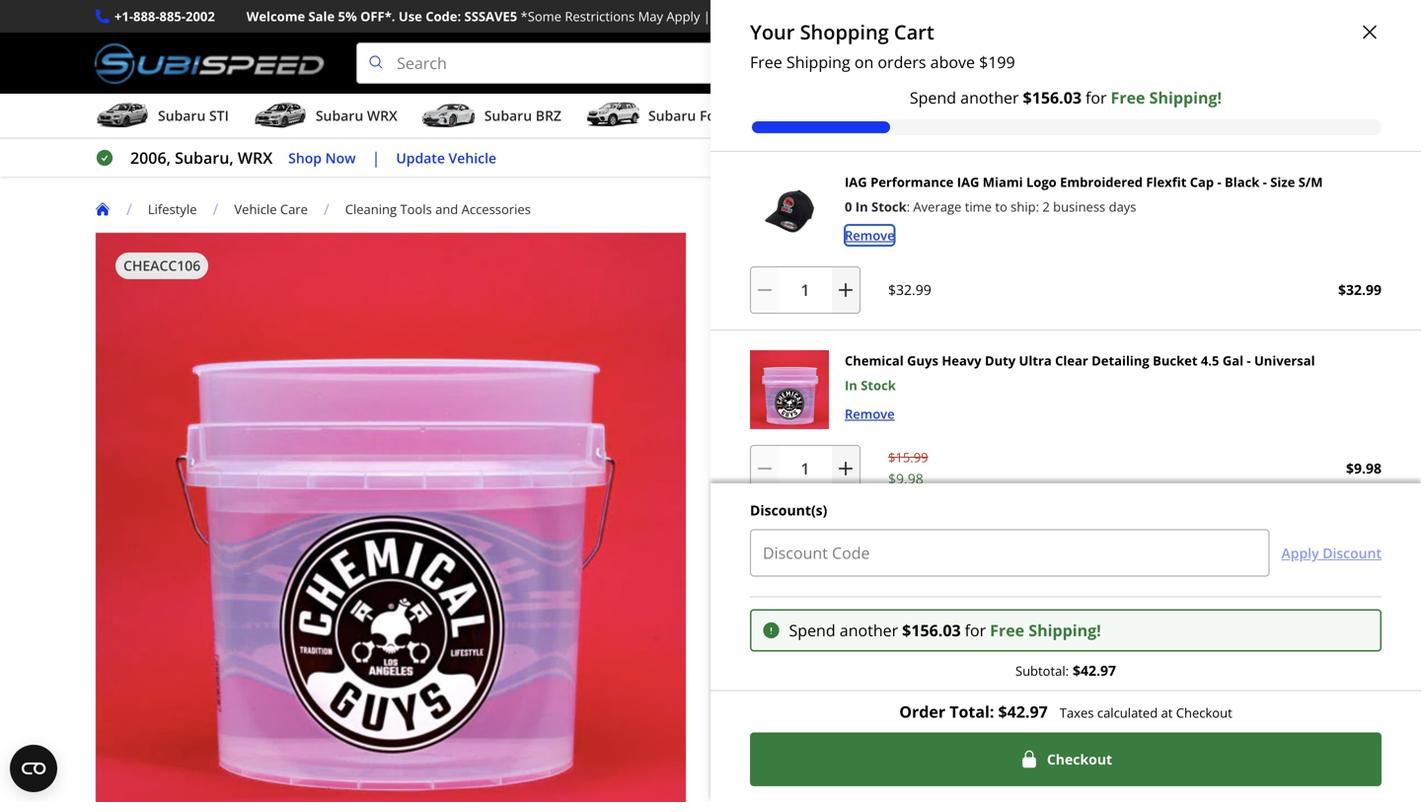 Task type: describe. For each thing, give the bounding box(es) containing it.
1 vertical spatial another
[[840, 620, 899, 641]]

0 vertical spatial on
[[804, 7, 823, 25]]

subtotal:
[[1016, 662, 1069, 680]]

write
[[805, 305, 837, 322]]

please
[[859, 722, 900, 741]]

2
[[1043, 198, 1050, 216]]

time
[[965, 198, 992, 216]]

off*.
[[360, 7, 395, 25]]

orders
[[826, 7, 870, 25]]

199
[[988, 51, 1016, 73]]

in stock will ship same day if ordered before 3pm est
[[849, 456, 1249, 477]]

1 horizontal spatial $42.97
[[1073, 661, 1117, 680]]

0 vertical spatial shipping
[[745, 7, 801, 25]]

price
[[752, 590, 782, 608]]

0 horizontal spatial 156.03
[[912, 620, 961, 641]]

chemical guys heavy duty ultra clear detailing bucket 4.5 gal - universal
[[719, 235, 1323, 294]]

increment image
[[836, 459, 856, 479]]

free down price
[[752, 623, 780, 641]]

your shopping cart dialog
[[711, 0, 1422, 803]]

trusted
[[1176, 623, 1225, 641]]

0 vertical spatial checkout
[[1177, 704, 1233, 722]]

iag miami logo hat - iagiag-app-2064sm, image
[[750, 172, 829, 251]]

logo
[[1027, 173, 1057, 191]]

vehicle
[[234, 201, 277, 218]]

4.5 for chemical guys heavy duty ultra clear detailing bucket 4.5 gal - universal in stock
[[1201, 352, 1220, 370]]

1 horizontal spatial 156.03
[[1032, 87, 1082, 108]]

part
[[819, 722, 847, 741]]

checkout inside "button"
[[1047, 750, 1113, 769]]

+1-888-885-2002 link
[[115, 6, 215, 27]]

over
[[911, 623, 938, 641]]

same
[[979, 456, 1019, 477]]

save
[[820, 362, 851, 381]]

Discount Code field
[[750, 530, 1270, 577]]

2 vertical spatial universal
[[752, 722, 815, 741]]

business
[[1054, 198, 1106, 216]]

decrement image for $9.98
[[755, 459, 775, 479]]

0
[[845, 198, 852, 216]]

30 day satisfaction guarantee
[[1060, 590, 1249, 608]]

cap
[[1190, 173, 1214, 191]]

free shipping! on orders over $199
[[752, 623, 970, 641]]

1 $32.99 from the left
[[888, 280, 932, 299]]

checkout button
[[750, 733, 1382, 787]]

orders for on
[[878, 51, 927, 73]]

/ for cleaning tools and accessories
[[324, 199, 330, 220]]

authorized
[[719, 678, 784, 695]]

1 horizontal spatial msrp
[[914, 362, 952, 381]]

remove for $9.98
[[845, 405, 895, 423]]

clear for chemical guys heavy duty ultra clear detailing bucket 4.5 gal - universal
[[1031, 235, 1080, 262]]

*some
[[521, 7, 562, 25]]

s/m
[[1299, 173, 1323, 191]]

stock inside chemical guys heavy duty ultra clear detailing bucket 4.5 gal - universal in stock
[[861, 377, 896, 395]]

order
[[900, 701, 946, 722]]

bucket for chemical guys heavy duty ultra clear detailing bucket 4.5 gal - universal in stock
[[1153, 352, 1198, 370]]

bucket for chemical guys heavy duty ultra clear detailing bucket 4.5 gal - universal
[[1176, 235, 1242, 262]]

cleaning
[[345, 201, 397, 218]]

1 horizontal spatial shipping!
[[1029, 620, 1101, 641]]

tools
[[400, 201, 432, 218]]

if
[[1054, 456, 1063, 477]]

write a review link
[[805, 305, 890, 322]]

write a review
[[805, 305, 890, 322]]

chemical guys link
[[846, 676, 940, 697]]

installments
[[946, 394, 1040, 415]]

free up embroidered on the top right of the page
[[1111, 87, 1146, 108]]

and
[[435, 201, 458, 218]]

taxes
[[1060, 704, 1094, 722]]

0 vertical spatial $199
[[907, 7, 937, 25]]

ship:
[[1011, 198, 1040, 216]]

free right |
[[714, 7, 742, 25]]

2 horizontal spatial $9.98
[[1347, 459, 1382, 478]]

$15.99 for in full or
[[820, 343, 863, 361]]

0 vertical spatial for
[[1086, 87, 1107, 108]]

satisfaction
[[1106, 590, 1177, 608]]

universal for chemical guys heavy duty ultra clear detailing bucket 4.5 gal - universal in stock
[[1255, 352, 1316, 370]]

1 vertical spatial spend another $ 156.03 for free shipping!
[[789, 620, 1101, 641]]

0 vertical spatial spend
[[910, 87, 957, 108]]

miami
[[983, 173, 1023, 191]]

free up the subtotal:
[[990, 620, 1025, 641]]

empty star image
[[736, 305, 753, 322]]

detailing for chemical guys heavy duty ultra clear detailing bucket 4.5 gal - universal in stock
[[1092, 352, 1150, 370]]

/ for lifestyle
[[126, 199, 132, 220]]

remove button for $32.99
[[845, 225, 895, 246]]

open widget image
[[10, 745, 57, 793]]

of
[[830, 678, 842, 695]]

at
[[1162, 704, 1173, 722]]

gal for chemical guys heavy duty ultra clear detailing bucket 4.5 gal - universal
[[1280, 235, 1311, 262]]

over
[[873, 7, 904, 25]]

rated
[[1060, 623, 1098, 641]]

code:
[[426, 7, 461, 25]]

1 vertical spatial $
[[1023, 87, 1032, 108]]

cheacc106
[[123, 256, 201, 275]]

checkout link
[[750, 733, 1382, 787]]

1 vertical spatial for
[[965, 620, 986, 641]]

dealer
[[788, 678, 827, 695]]

sssave5
[[465, 7, 517, 25]]

0 horizontal spatial shipping!
[[784, 623, 843, 641]]

0 vertical spatial spend another $ 156.03 for free shipping!
[[910, 87, 1222, 108]]

&
[[1163, 623, 1172, 641]]

- for chemical guys heavy duty ultra clear detailing bucket 4.5 gal - universal
[[1316, 235, 1323, 262]]

review
[[851, 305, 890, 322]]

chemical for chemical guys heavy duty ultra clear detailing bucket 4.5 gal - universal in stock
[[845, 352, 904, 370]]

1 horizontal spatial another
[[961, 87, 1019, 108]]

chemical guys heavy duty ultra clear detailing bucket 4.5 gal - universal in stock
[[845, 352, 1316, 395]]

in inside iag performance iag miami logo embroidered flexfit cap - black - size s/m 0 in stock : average time to ship: 2 business days
[[856, 198, 868, 216]]

- for iag performance iag miami logo embroidered flexfit cap - black - size s/m 0 in stock : average time to ship: 2 business days
[[1263, 173, 1267, 191]]

guys inside authorized dealer of chemical guys
[[909, 678, 940, 696]]

30
[[1060, 590, 1075, 608]]

added
[[990, 522, 1033, 541]]

up
[[895, 590, 912, 608]]

1 horizontal spatial on
[[846, 623, 864, 641]]

1 horizontal spatial before
[[1131, 456, 1179, 477]]

decrement image for $32.99
[[755, 280, 775, 300]]

days
[[1109, 198, 1137, 216]]

may
[[638, 7, 663, 25]]

free
[[911, 394, 942, 415]]

|
[[704, 7, 711, 25]]

cheacc106 chemical guys heavy duty ultra clear detailing bucket 4.5 gal, image
[[750, 350, 829, 429]]

added to cart button
[[719, 508, 1327, 555]]

4.5 for chemical guys heavy duty ultra clear detailing bucket 4.5 gal - universal
[[1247, 235, 1275, 262]]

free down your on the top right of page
[[750, 51, 783, 73]]

est
[[1222, 456, 1249, 477]]

0 horizontal spatial msrp
[[873, 343, 910, 361]]

or
[[795, 394, 811, 415]]

2 iag from the left
[[957, 173, 980, 191]]

orders for on
[[867, 623, 907, 641]]

(38%)
[[955, 362, 992, 381]]

0 horizontal spatial $9.98
[[719, 340, 800, 383]]

rated excellent & trusted
[[1060, 623, 1225, 641]]

5%
[[338, 7, 357, 25]]

/ for vehicle care
[[213, 199, 219, 220]]

discount(s)
[[750, 501, 828, 520]]

chemical for chemical guys heavy duty ultra clear detailing bucket 4.5 gal - universal
[[719, 235, 806, 262]]

0 horizontal spatial $
[[902, 620, 912, 641]]



Task type: locate. For each thing, give the bounding box(es) containing it.
0 horizontal spatial checkout
[[1047, 750, 1113, 769]]

orders down over
[[878, 51, 927, 73]]

2 vertical spatial $
[[902, 620, 912, 641]]

885-
[[159, 7, 186, 25]]

4
[[833, 394, 842, 415]]

$9.98
[[719, 340, 800, 383], [1347, 459, 1382, 478], [888, 470, 924, 488]]

0 vertical spatial heavy
[[864, 235, 922, 262]]

1 remove button from the top
[[845, 225, 895, 246]]

in left $15.99 $9.98 on the bottom
[[849, 456, 865, 477]]

0 horizontal spatial iag
[[845, 173, 867, 191]]

your
[[750, 18, 795, 45]]

guarantee up free shipping! on orders over $199
[[827, 590, 892, 608]]

0 horizontal spatial on
[[855, 51, 874, 73]]

in left full
[[750, 394, 764, 415]]

another down 199
[[961, 87, 1019, 108]]

heavy inside chemical guys heavy duty ultra clear detailing bucket 4.5 gal - universal in stock
[[942, 352, 982, 370]]

$15.99 for $9.98
[[888, 449, 929, 467]]

stock left "will"
[[869, 456, 912, 477]]

ultra inside chemical guys heavy duty ultra clear detailing bucket 4.5 gal - universal in stock
[[1019, 352, 1052, 370]]

iag up 0
[[845, 173, 867, 191]]

heavy down :
[[864, 235, 922, 262]]

guys
[[811, 235, 858, 262], [907, 352, 939, 370], [909, 678, 940, 696]]

restrictions
[[565, 7, 635, 25]]

decrement image left increment image
[[755, 280, 775, 300]]

empty star image
[[753, 305, 771, 322], [771, 305, 788, 322], [788, 305, 805, 322]]

detailing inside chemical guys heavy duty ultra clear detailing bucket 4.5 gal - universal in stock
[[1092, 352, 1150, 370]]

2 vertical spatial stock
[[869, 456, 912, 477]]

universal
[[719, 267, 808, 294], [1255, 352, 1316, 370], [752, 722, 815, 741]]

1 vertical spatial chemical
[[845, 352, 904, 370]]

$42.97 down the subtotal:
[[999, 701, 1048, 722]]

on right $6.01
[[893, 362, 910, 381]]

- inside chemical guys heavy duty ultra clear detailing bucket 4.5 gal - universal in stock
[[1247, 352, 1251, 370]]

spend down above
[[910, 87, 957, 108]]

accessories
[[462, 201, 531, 218]]

empty star image right empty star image
[[771, 305, 788, 322]]

care
[[280, 201, 308, 218]]

4.5 inside chemical guys heavy duty ultra clear detailing bucket 4.5 gal - universal in stock
[[1201, 352, 1220, 370]]

iag
[[845, 173, 867, 191], [957, 173, 980, 191]]

vehicle care link left cleaning
[[234, 201, 324, 218]]

156.03 up the logo
[[1032, 87, 1082, 108]]

bucket inside "chemical guys heavy duty ultra clear detailing bucket 4.5 gal - universal"
[[1176, 235, 1242, 262]]

gal for chemical guys heavy duty ultra clear detailing bucket 4.5 gal - universal in stock
[[1223, 352, 1244, 370]]

to inside the added to cart button
[[1037, 522, 1051, 541]]

0 vertical spatial decrement image
[[755, 280, 775, 300]]

ordered
[[1067, 456, 1126, 477]]

guys for chemical guys heavy duty ultra clear detailing bucket 4.5 gal - universal
[[811, 235, 858, 262]]

0 horizontal spatial $199
[[907, 7, 937, 25]]

another
[[961, 87, 1019, 108], [840, 620, 899, 641]]

detailing for chemical guys heavy duty ultra clear detailing bucket 4.5 gal - universal
[[1085, 235, 1171, 262]]

- for chemical guys heavy duty ultra clear detailing bucket 4.5 gal - universal in stock
[[1247, 352, 1251, 370]]

2 guarantee from the left
[[1180, 590, 1249, 608]]

1 vertical spatial to
[[1037, 522, 1051, 541]]

1 vertical spatial before
[[1029, 722, 1072, 741]]

spend another $ 156.03 for free shipping!
[[910, 87, 1222, 108], [789, 620, 1101, 641]]

vehicle care
[[234, 201, 308, 218]]

ultra up installments
[[1019, 352, 1052, 370]]

in full or in 4 interest-free installments
[[750, 394, 1040, 415]]

remove down 0
[[845, 226, 895, 244]]

1 horizontal spatial to
[[995, 198, 1008, 216]]

$9.98 inside $15.99 $9.98
[[888, 470, 924, 488]]

$15.99 inside $15.99 msrp save $6.01 on msrp (38%)
[[820, 343, 863, 361]]

1 horizontal spatial spend
[[910, 87, 957, 108]]

remove for $32.99
[[845, 226, 895, 244]]

shipping inside "your shopping cart" dialog
[[787, 51, 851, 73]]

$
[[979, 51, 988, 73], [1023, 87, 1032, 108], [902, 620, 912, 641]]

added to cart
[[990, 522, 1083, 541]]

on
[[855, 51, 874, 73], [893, 362, 910, 381]]

cart inside button
[[1054, 522, 1083, 541]]

welcome sale 5% off*. use code: sssave5 *some restrictions may apply | free shipping on orders over $199
[[247, 7, 937, 25]]

embroidered
[[1060, 173, 1143, 191]]

shipping! up cap on the right top
[[1150, 87, 1222, 108]]

2 in from the left
[[815, 394, 829, 415]]

guarantee
[[827, 590, 892, 608], [1180, 590, 1249, 608]]

checkout down purchase
[[1047, 750, 1113, 769]]

excellent
[[1101, 623, 1159, 641]]

chemical inside authorized dealer of chemical guys
[[846, 678, 905, 696]]

1 horizontal spatial for
[[1086, 87, 1107, 108]]

shipping! down 30
[[1029, 620, 1101, 641]]

your shopping cart
[[750, 18, 935, 45]]

duty inside "chemical guys heavy duty ultra clear detailing bucket 4.5 gal - universal"
[[927, 235, 973, 262]]

for down 110%
[[965, 620, 986, 641]]

1 vertical spatial heavy
[[942, 352, 982, 370]]

0 horizontal spatial spend
[[789, 620, 836, 641]]

0 vertical spatial bucket
[[1176, 235, 1242, 262]]

0 vertical spatial to
[[995, 198, 1008, 216]]

iag performance iag miami logo embroidered flexfit cap - black - size s/m link
[[845, 173, 1323, 191]]

sale
[[309, 7, 335, 25]]

before down taxes
[[1029, 722, 1072, 741]]

universal inside chemical guys heavy duty ultra clear detailing bucket 4.5 gal - universal in stock
[[1255, 352, 1316, 370]]

taxes calculated at checkout
[[1060, 704, 1233, 722]]

empty star image left a
[[788, 305, 805, 322]]

0 horizontal spatial another
[[840, 620, 899, 641]]

orders inside "your shopping cart" dialog
[[878, 51, 927, 73]]

cart inside dialog
[[894, 18, 935, 45]]

1 vertical spatial 156.03
[[912, 620, 961, 641]]

to right 'up'
[[915, 590, 929, 608]]

0 horizontal spatial guarantee
[[827, 590, 892, 608]]

1 horizontal spatial iag
[[957, 173, 980, 191]]

/ right care
[[324, 199, 330, 220]]

888-
[[133, 7, 159, 25]]

0 vertical spatial ultra
[[978, 235, 1026, 262]]

shipping! down match
[[784, 623, 843, 641]]

cleaning tools and accessories link
[[345, 201, 547, 218], [345, 201, 531, 218]]

$42.97
[[1073, 661, 1117, 680], [999, 701, 1048, 722]]

msrp up $6.01
[[873, 343, 910, 361]]

in right 4
[[845, 377, 858, 395]]

1 vertical spatial guys
[[907, 352, 939, 370]]

$32.99
[[888, 280, 932, 299], [1339, 280, 1382, 299]]

welcome
[[247, 7, 305, 25]]

1 in from the left
[[750, 394, 764, 415]]

msrp
[[873, 343, 910, 361], [914, 362, 952, 381]]

empty star image left write
[[753, 305, 771, 322]]

in inside chemical guys heavy duty ultra clear detailing bucket 4.5 gal - universal in stock
[[845, 377, 858, 395]]

1 vertical spatial duty
[[985, 352, 1016, 370]]

:
[[907, 198, 910, 216]]

remove right 4
[[845, 405, 895, 423]]

0 horizontal spatial in
[[750, 394, 764, 415]]

1 vertical spatial checkout
[[1047, 750, 1113, 769]]

0 horizontal spatial duty
[[927, 235, 973, 262]]

on down price match guarantee up to 110%
[[846, 623, 864, 641]]

detailing inside "chemical guys heavy duty ultra clear detailing bucket 4.5 gal - universal"
[[1085, 235, 1171, 262]]

0 vertical spatial orders
[[878, 51, 927, 73]]

0 vertical spatial 156.03
[[1032, 87, 1082, 108]]

1 horizontal spatial $
[[979, 51, 988, 73]]

0 vertical spatial cart
[[894, 18, 935, 45]]

1 iag from the left
[[845, 173, 867, 191]]

1 decrement image from the top
[[755, 280, 775, 300]]

duty up installments
[[985, 352, 1016, 370]]

stock right 4
[[861, 377, 896, 395]]

ultra for chemical guys heavy duty ultra clear detailing bucket 4.5 gal - universal in stock
[[1019, 352, 1052, 370]]

156.03
[[1032, 87, 1082, 108], [912, 620, 961, 641]]

1 horizontal spatial $15.99
[[888, 449, 929, 467]]

a
[[841, 305, 848, 322]]

2 empty star image from the left
[[771, 305, 788, 322]]

0 vertical spatial in
[[856, 198, 868, 216]]

+1-
[[115, 7, 133, 25]]

2 vertical spatial chemical
[[846, 678, 905, 696]]

calculated
[[1098, 704, 1158, 722]]

to right added
[[1037, 522, 1051, 541]]

cart up the free shipping on orders above $ 199
[[894, 18, 935, 45]]

total:
[[950, 701, 995, 722]]

0 vertical spatial remove button
[[845, 225, 895, 246]]

lifestyle
[[148, 201, 197, 218]]

0 vertical spatial on
[[855, 51, 874, 73]]

black
[[1225, 173, 1260, 191]]

$15.99 up save
[[820, 343, 863, 361]]

shopping
[[800, 18, 889, 45]]

spend another $ 156.03 for free shipping! down 199
[[910, 87, 1222, 108]]

0 horizontal spatial $42.97
[[999, 701, 1048, 722]]

guys inside "chemical guys heavy duty ultra clear detailing bucket 4.5 gal - universal"
[[811, 235, 858, 262]]

1 horizontal spatial 4.5
[[1247, 235, 1275, 262]]

/ left vehicle
[[213, 199, 219, 220]]

increment image
[[836, 280, 856, 300]]

1 horizontal spatial $199
[[941, 623, 970, 641]]

3pm
[[1183, 456, 1218, 477]]

0 vertical spatial stock
[[872, 198, 907, 216]]

gal
[[1280, 235, 1311, 262], [1223, 352, 1244, 370]]

heavy
[[864, 235, 922, 262], [942, 352, 982, 370]]

day
[[1078, 590, 1103, 608]]

0 horizontal spatial /
[[126, 199, 132, 220]]

1 horizontal spatial duty
[[985, 352, 1016, 370]]

4.5 inside "chemical guys heavy duty ultra clear detailing bucket 4.5 gal - universal"
[[1247, 235, 1275, 262]]

$15.99 $9.98
[[888, 449, 929, 488]]

0 horizontal spatial $15.99
[[820, 343, 863, 361]]

chemical inside "chemical guys heavy duty ultra clear detailing bucket 4.5 gal - universal"
[[719, 235, 806, 262]]

duty for chemical guys heavy duty ultra clear detailing bucket 4.5 gal - universal
[[927, 235, 973, 262]]

1 vertical spatial remove button
[[845, 404, 895, 425]]

1 vertical spatial on
[[893, 362, 910, 381]]

110%
[[932, 590, 966, 608]]

0 vertical spatial 4.5
[[1247, 235, 1275, 262]]

clear inside chemical guys heavy duty ultra clear detailing bucket 4.5 gal - universal in stock
[[1055, 352, 1089, 370]]

/ left 'lifestyle'
[[126, 199, 132, 220]]

remove button
[[845, 225, 895, 246], [845, 404, 895, 425]]

3 empty star image from the left
[[788, 305, 805, 322]]

1 vertical spatial $42.97
[[999, 701, 1048, 722]]

ultra inside "chemical guys heavy duty ultra clear detailing bucket 4.5 gal - universal"
[[978, 235, 1026, 262]]

on inside "your shopping cart" dialog
[[855, 51, 874, 73]]

2 remove from the top
[[845, 405, 895, 423]]

performance
[[871, 173, 954, 191]]

bucket inside chemical guys heavy duty ultra clear detailing bucket 4.5 gal - universal in stock
[[1153, 352, 1198, 370]]

orders left over
[[867, 623, 907, 641]]

duty for chemical guys heavy duty ultra clear detailing bucket 4.5 gal - universal in stock
[[985, 352, 1016, 370]]

1 vertical spatial universal
[[1255, 352, 1316, 370]]

above
[[931, 51, 975, 73]]

0 vertical spatial duty
[[927, 235, 973, 262]]

156.03 down 110%
[[912, 620, 961, 641]]

guys up 'order'
[[909, 678, 940, 696]]

before left 3pm
[[1131, 456, 1179, 477]]

1 horizontal spatial heavy
[[942, 352, 982, 370]]

heavy for chemical guys heavy duty ultra clear detailing bucket 4.5 gal - universal in stock
[[942, 352, 982, 370]]

cart for added to cart
[[1054, 522, 1083, 541]]

1 horizontal spatial /
[[213, 199, 219, 220]]

before
[[1131, 456, 1179, 477], [1029, 722, 1072, 741]]

-
[[1218, 173, 1222, 191], [1263, 173, 1267, 191], [1316, 235, 1323, 262], [1247, 352, 1251, 370], [850, 722, 855, 741]]

2 remove button from the top
[[845, 404, 895, 425]]

guarantee up the trusted
[[1180, 590, 1249, 608]]

0 horizontal spatial on
[[804, 7, 823, 25]]

universal for chemical guys heavy duty ultra clear detailing bucket 4.5 gal - universal
[[719, 267, 808, 294]]

spend down match
[[789, 620, 836, 641]]

vehicle care link right 'lifestyle'
[[234, 201, 308, 218]]

guys down 0
[[811, 235, 858, 262]]

compatibility
[[943, 722, 1026, 741]]

3 / from the left
[[324, 199, 330, 220]]

heavy up installments
[[942, 352, 982, 370]]

shipping down your shopping cart
[[787, 51, 851, 73]]

in left 4
[[815, 394, 829, 415]]

1 vertical spatial remove
[[845, 405, 895, 423]]

in right 0
[[856, 198, 868, 216]]

1 vertical spatial detailing
[[1092, 352, 1150, 370]]

clear inside "chemical guys heavy duty ultra clear detailing bucket 4.5 gal - universal"
[[1031, 235, 1080, 262]]

$15.99 inside "your shopping cart" dialog
[[888, 449, 929, 467]]

2 vertical spatial guys
[[909, 678, 940, 696]]

0 vertical spatial guys
[[811, 235, 858, 262]]

1 vertical spatial 4.5
[[1201, 352, 1220, 370]]

another down price match guarantee up to 110%
[[840, 620, 899, 641]]

guys inside chemical guys heavy duty ultra clear detailing bucket 4.5 gal - universal in stock
[[907, 352, 939, 370]]

1 remove from the top
[[845, 226, 895, 244]]

to inside iag performance iag miami logo embroidered flexfit cap - black - size s/m 0 in stock : average time to ship: 2 business days
[[995, 198, 1008, 216]]

2 decrement image from the top
[[755, 459, 775, 479]]

universal inside "chemical guys heavy duty ultra clear detailing bucket 4.5 gal - universal"
[[719, 267, 808, 294]]

0 horizontal spatial gal
[[1223, 352, 1244, 370]]

+1-888-885-2002
[[115, 7, 215, 25]]

stock inside iag performance iag miami logo embroidered flexfit cap - black - size s/m 0 in stock : average time to ship: 2 business days
[[872, 198, 907, 216]]

detailing
[[1085, 235, 1171, 262], [1092, 352, 1150, 370]]

full
[[768, 394, 791, 415]]

purchase
[[1076, 722, 1135, 741]]

clear for chemical guys heavy duty ultra clear detailing bucket 4.5 gal - universal in stock
[[1055, 352, 1089, 370]]

price match guarantee up to 110%
[[752, 590, 966, 608]]

0 horizontal spatial before
[[1029, 722, 1072, 741]]

use
[[399, 7, 422, 25]]

duty inside chemical guys heavy duty ultra clear detailing bucket 4.5 gal - universal in stock
[[985, 352, 1016, 370]]

0 horizontal spatial 4.5
[[1201, 352, 1220, 370]]

$6.01
[[854, 362, 890, 381]]

2 vertical spatial in
[[849, 456, 865, 477]]

msrp up free
[[914, 362, 952, 381]]

0 horizontal spatial $32.99
[[888, 280, 932, 299]]

heavy inside "chemical guys heavy duty ultra clear detailing bucket 4.5 gal - universal"
[[864, 235, 922, 262]]

0 horizontal spatial for
[[965, 620, 986, 641]]

4.5
[[1247, 235, 1275, 262], [1201, 352, 1220, 370]]

iag up "time"
[[957, 173, 980, 191]]

0 vertical spatial $42.97
[[1073, 661, 1117, 680]]

iag performance iag miami logo embroidered flexfit cap - black - size s/m 0 in stock : average time to ship: 2 business days
[[845, 173, 1323, 216]]

0 vertical spatial before
[[1131, 456, 1179, 477]]

duty
[[927, 235, 973, 262], [985, 352, 1016, 370]]

chemical right of
[[846, 678, 905, 696]]

0 vertical spatial chemical
[[719, 235, 806, 262]]

shipping up search input field
[[745, 7, 801, 25]]

2 / from the left
[[213, 199, 219, 220]]

checkout right at
[[1177, 704, 1233, 722]]

flexfit
[[1147, 173, 1187, 191]]

on down shopping
[[855, 51, 874, 73]]

None number field
[[750, 267, 861, 314], [750, 445, 861, 493], [750, 267, 861, 314], [750, 445, 861, 493]]

0 horizontal spatial cart
[[894, 18, 935, 45]]

gal inside chemical guys heavy duty ultra clear detailing bucket 4.5 gal - universal in stock
[[1223, 352, 1244, 370]]

0 horizontal spatial heavy
[[864, 235, 922, 262]]

on left orders
[[804, 7, 823, 25]]

interest-
[[846, 394, 911, 415]]

2 horizontal spatial /
[[324, 199, 330, 220]]

universal part - please verify compatibility before purchase
[[752, 722, 1135, 741]]

2 horizontal spatial shipping!
[[1150, 87, 1222, 108]]

cleaning tools and accessories
[[345, 201, 531, 218]]

gal inside "chemical guys heavy duty ultra clear detailing bucket 4.5 gal - universal"
[[1280, 235, 1311, 262]]

search input field
[[356, 43, 1204, 84]]

cart for your shopping cart
[[894, 18, 935, 45]]

ultra for chemical guys heavy duty ultra clear detailing bucket 4.5 gal - universal
[[978, 235, 1026, 262]]

remove button for $9.98
[[845, 404, 895, 425]]

1 vertical spatial bucket
[[1153, 352, 1198, 370]]

for up embroidered on the top right of the page
[[1086, 87, 1107, 108]]

1 horizontal spatial cart
[[1054, 522, 1083, 541]]

1 guarantee from the left
[[827, 590, 892, 608]]

heavy for chemical guys heavy duty ultra clear detailing bucket 4.5 gal - universal
[[864, 235, 922, 262]]

2 $32.99 from the left
[[1339, 280, 1382, 299]]

1 / from the left
[[126, 199, 132, 220]]

to right "time"
[[995, 198, 1008, 216]]

$ right above
[[979, 51, 988, 73]]

day
[[1023, 456, 1049, 477]]

$ down 'up'
[[902, 620, 912, 641]]

decrement image up discount(s)
[[755, 459, 775, 479]]

remove button right 4
[[845, 404, 895, 425]]

$ up the logo
[[1023, 87, 1032, 108]]

on inside $15.99 msrp save $6.01 on msrp (38%)
[[893, 362, 910, 381]]

decrement image
[[755, 280, 775, 300], [755, 459, 775, 479]]

apply
[[667, 7, 700, 25]]

$42.97 down rated
[[1073, 661, 1117, 680]]

2 horizontal spatial $
[[1023, 87, 1032, 108]]

stock down performance
[[872, 198, 907, 216]]

chemical up interest-
[[845, 352, 904, 370]]

1 vertical spatial stock
[[861, 377, 896, 395]]

order total: $42.97
[[900, 701, 1048, 722]]

- inside "chemical guys heavy duty ultra clear detailing bucket 4.5 gal - universal"
[[1316, 235, 1323, 262]]

ultra down "time"
[[978, 235, 1026, 262]]

2 vertical spatial to
[[915, 590, 929, 608]]

guys for chemical guys heavy duty ultra clear detailing bucket 4.5 gal - universal in stock
[[907, 352, 939, 370]]

chemical inside chemical guys heavy duty ultra clear detailing bucket 4.5 gal - universal in stock
[[845, 352, 904, 370]]

ship
[[944, 456, 975, 477]]

$15.99 left ship
[[888, 449, 929, 467]]

0 vertical spatial universal
[[719, 267, 808, 294]]

1 vertical spatial in
[[845, 377, 858, 395]]

1 vertical spatial $199
[[941, 623, 970, 641]]

spend another $ 156.03 for free shipping! down 110%
[[789, 620, 1101, 641]]

1 empty star image from the left
[[753, 305, 771, 322]]

1 vertical spatial cart
[[1054, 522, 1083, 541]]

cart right added
[[1054, 522, 1083, 541]]

guys up free
[[907, 352, 939, 370]]

2002
[[186, 7, 215, 25]]

1 horizontal spatial checkout
[[1177, 704, 1233, 722]]

chemical up empty star image
[[719, 235, 806, 262]]

average
[[914, 198, 962, 216]]

size
[[1271, 173, 1296, 191]]

remove button down 0
[[845, 225, 895, 246]]

duty down average at the right top
[[927, 235, 973, 262]]

cart
[[894, 18, 935, 45], [1054, 522, 1083, 541]]



Task type: vqa. For each thing, say whether or not it's contained in the screenshot.
"ULTRA"
yes



